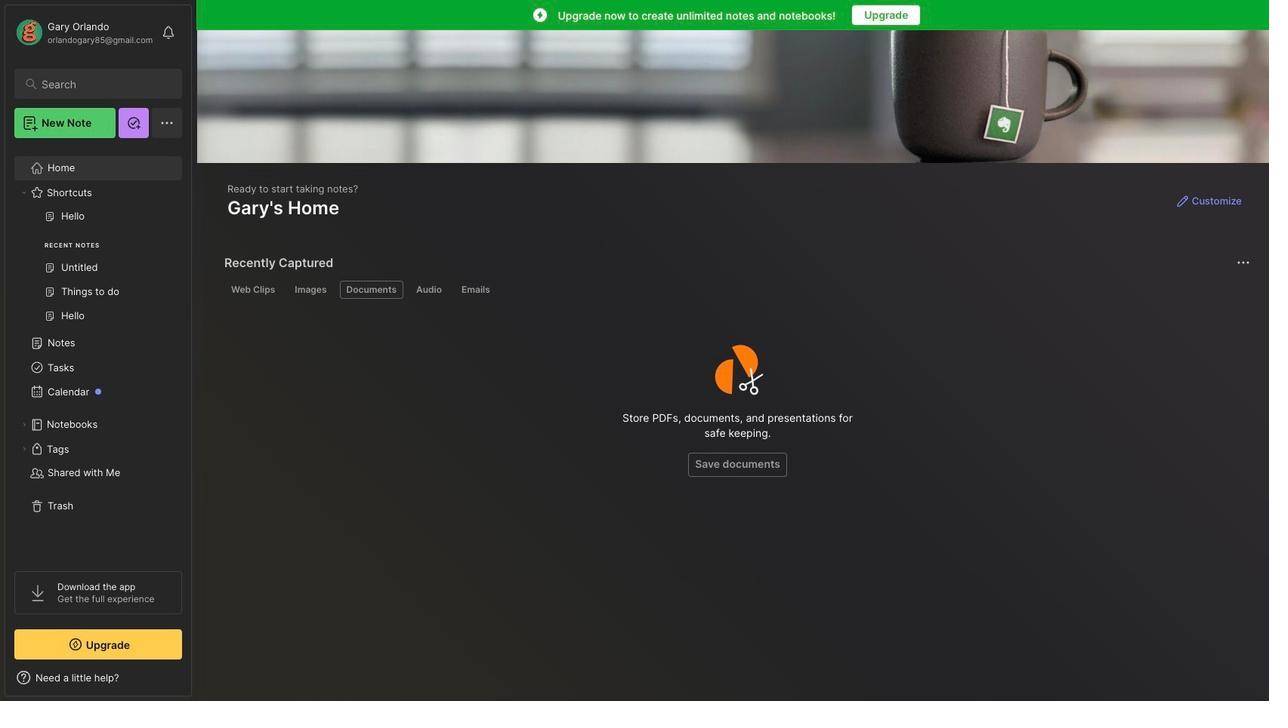 Task type: describe. For each thing, give the bounding box(es) containing it.
5 tab from the left
[[455, 281, 497, 299]]

expand notebooks image
[[20, 421, 29, 430]]

More actions field
[[1233, 252, 1254, 273]]

none search field inside main element
[[42, 75, 168, 93]]

more actions image
[[1234, 254, 1252, 272]]

group inside tree
[[14, 205, 181, 338]]

click to collapse image
[[191, 674, 202, 692]]

main element
[[0, 0, 196, 702]]

Account field
[[14, 17, 153, 48]]

2 tab from the left
[[288, 281, 334, 299]]

expand tags image
[[20, 445, 29, 454]]



Task type: locate. For each thing, give the bounding box(es) containing it.
WHAT'S NEW field
[[5, 666, 191, 690]]

4 tab from the left
[[409, 281, 449, 299]]

Search text field
[[42, 77, 168, 91]]

3 tab from the left
[[340, 281, 403, 299]]

group
[[14, 205, 181, 338]]

1 tab from the left
[[224, 281, 282, 299]]

None search field
[[42, 75, 168, 93]]

tab list
[[224, 281, 1248, 299]]

tab
[[224, 281, 282, 299], [288, 281, 334, 299], [340, 281, 403, 299], [409, 281, 449, 299], [455, 281, 497, 299]]

tree inside main element
[[5, 147, 191, 558]]

tree
[[5, 147, 191, 558]]



Task type: vqa. For each thing, say whether or not it's contained in the screenshot.
tab list
yes



